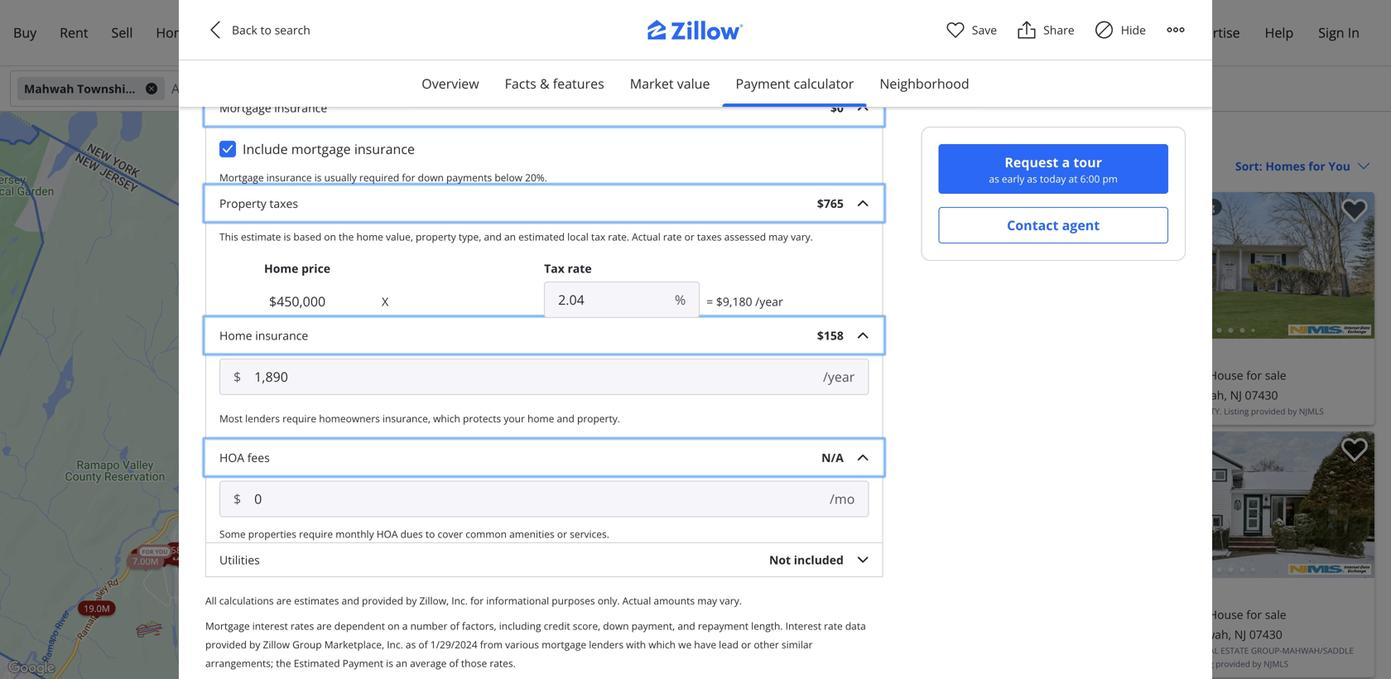 Task type: vqa. For each thing, say whether or not it's contained in the screenshot.


Task type: locate. For each thing, give the bounding box(es) containing it.
2 $ from the top
[[234, 490, 241, 508]]

0 horizontal spatial you
[[155, 548, 168, 556]]

2 keller from the left
[[1091, 406, 1119, 417]]

1 $ from the top
[[234, 368, 241, 386]]

by down 21 bayberry dr, mahwah, nj 07430 link
[[1288, 406, 1298, 417]]

1 vertical spatial $
[[234, 490, 241, 508]]

which inside from various mortgage lenders with which we have lead or other similar arrangements; the estimated payment is an average of those rates.
[[649, 638, 676, 651]]

07430 inside 10 farmstead rd, mahwah, nj 07430 prominent properties sotheby's international realty-alpine
[[958, 627, 991, 642]]

& up request a tour as early as today at 6:00 pm
[[1056, 128, 1069, 150]]

1 vertical spatial you
[[155, 548, 168, 556]]

you inside for you 1.68m
[[537, 465, 550, 472]]

0 horizontal spatial as
[[406, 638, 416, 651]]

and inside mortgage interest rates are dependent on a number of factors, including credit score, down payment, and repayment length. interest rate data provided by zillow group marketplace, inc. as of
[[678, 619, 696, 633]]

or inside from various mortgage lenders with which we have lead or other similar arrangements; the estimated payment is an average of those rates.
[[742, 638, 752, 651]]

all
[[205, 594, 217, 608]]

2 horizontal spatial to
[[1157, 200, 1168, 214]]

agent finder link
[[245, 14, 345, 52]]

/year down $1,679,000
[[823, 368, 855, 386]]

1 vertical spatial njmls
[[1264, 659, 1289, 670]]

ct, up "office"
[[1165, 627, 1179, 642]]

provided down 21 bayberry dr, mahwah, nj 07430 link
[[1252, 406, 1286, 417]]

1 horizontal spatial a
[[1062, 153, 1071, 171]]

1 vertical spatial a
[[402, 619, 408, 633]]

listing provided by njmls image down chevron right image
[[1289, 325, 1372, 336]]

9 aspen ct, mahwah, nj 07430 link
[[794, 385, 1071, 405]]

real
[[1200, 645, 1219, 657]]

mahwah inside filters element
[[24, 81, 74, 97]]

which left protects
[[433, 412, 461, 425]]

home right 415k 90k
[[220, 328, 252, 343]]

1 vertical spatial ct,
[[1165, 627, 1179, 642]]

services.
[[570, 527, 610, 541]]

chevron up image for $
[[857, 451, 869, 464]]

0 horizontal spatial which
[[433, 412, 461, 425]]

sale up 21 bayberry dr, mahwah, nj 07430 link
[[1266, 367, 1287, 383]]

chevron up element
[[206, 0, 883, 90]]

mortgage down credit
[[542, 638, 587, 651]]

nj for 22 alexandra ct, mahwah, nj 07430
[[1235, 627, 1247, 642]]

township inside filters element
[[77, 81, 133, 97]]

hoa
[[220, 450, 244, 465], [377, 527, 398, 541]]

750k
[[513, 512, 534, 525]]

home left value,
[[357, 230, 384, 243]]

3d inside 3d tour 619k
[[179, 545, 187, 553]]

0 vertical spatial 399k
[[408, 351, 430, 364]]

are up group
[[317, 619, 332, 633]]

williams inside 21 bayberry dr, mahwah, nj 07430 keller williams valley realty . listing provided by njmls
[[1121, 406, 1159, 417]]

07430 inside 21 bayberry dr, mahwah, nj 07430 keller williams valley realty . listing provided by njmls
[[1246, 387, 1279, 403]]

chevron down image
[[437, 82, 451, 95], [593, 82, 606, 95], [822, 82, 835, 95], [1358, 159, 1371, 173], [688, 645, 700, 656]]

hide image
[[1095, 20, 1115, 40]]

mahwah, for bayberry
[[1178, 387, 1228, 403]]

insurance for mortgage insurance
[[274, 100, 327, 115]]

% text field inside chevron up element
[[642, 1, 831, 37]]

sotheby's
[[893, 645, 936, 657]]

mahwah, right dr,
[[1178, 387, 1228, 403]]

williams
[[824, 406, 862, 417], [1121, 406, 1159, 417]]

3d tour link
[[174, 544, 214, 567]]

an left average
[[396, 656, 408, 670]]

you for 7.00m
[[155, 548, 168, 556]]

mortgage inside mortgage interest rates are dependent on a number of factors, including credit score, down payment, and repayment length. interest rate data provided by zillow group marketplace, inc. as of
[[205, 619, 250, 633]]

0 vertical spatial lenders
[[245, 412, 280, 425]]

sale for 22 alexandra ct, mahwah, nj 07430
[[1266, 607, 1287, 623]]

insurance for home insurance
[[255, 328, 308, 343]]

nj inside 9 aspen ct, mahwah, nj 07430 keller williams valley realty
[[910, 387, 922, 403]]

0 vertical spatial are
[[276, 594, 292, 608]]

chevron right image
[[1347, 256, 1367, 275]]

tour
[[1074, 153, 1103, 171]]

0 horizontal spatial home
[[357, 230, 384, 243]]

the right based
[[339, 230, 354, 243]]

sale up group-
[[1266, 607, 1287, 623]]

nj inside filters element
[[136, 81, 149, 97]]

nj inside 21 bayberry dr, mahwah, nj 07430 keller williams valley realty . listing provided by njmls
[[1231, 387, 1243, 403]]

1/29/2024
[[431, 638, 478, 651]]

search
[[275, 22, 311, 38]]

chevron left image
[[205, 20, 225, 40]]

2 horizontal spatial rate
[[824, 619, 843, 633]]

$ up "most"
[[234, 368, 241, 386]]

319k link
[[380, 414, 413, 428]]

realty inside 21 bayberry dr, mahwah, nj 07430 keller williams valley realty . listing provided by njmls
[[1192, 406, 1220, 417]]

included
[[794, 552, 844, 568]]

2 listing provided by njmls image from the top
[[1289, 564, 1372, 575]]

actual right 'rate.'
[[632, 230, 661, 243]]

07430 for 21 bayberry dr, mahwah, nj 07430 keller williams valley realty . listing provided by njmls
[[1246, 387, 1279, 403]]

valley down dr,
[[1162, 406, 1190, 417]]

valley for ct,
[[864, 406, 892, 417]]

as inside mortgage interest rates are dependent on a number of factors, including credit score, down payment, and repayment length. interest rate data provided by zillow group marketplace, inc. as of
[[406, 638, 416, 651]]

main navigation
[[0, 0, 1392, 273]]

% text field up the skip link list tab list
[[642, 1, 831, 37]]

home loans
[[156, 24, 234, 41]]

market value button
[[617, 60, 724, 107]]

1 horizontal spatial are
[[317, 619, 332, 633]]

provided inside mortgage interest rates are dependent on a number of factors, including credit score, down payment, and repayment length. interest rate data provided by zillow group marketplace, inc. as of
[[205, 638, 247, 651]]

facts
[[505, 75, 537, 92]]

rates inside chevron up element
[[303, 59, 332, 75]]

chevron up image
[[857, 197, 869, 209], [857, 329, 869, 342]]

2 chevron up image from the top
[[857, 329, 869, 342]]

chevron up image
[[857, 101, 869, 114], [857, 451, 869, 464]]

save this home button for 22 alexandra ct, mahwah, nj 07430
[[1329, 432, 1375, 478]]

of up average
[[419, 638, 428, 651]]

1 international from the left
[[938, 645, 1001, 657]]

link inside map region
[[428, 445, 473, 467]]

payment down marketplace,
[[343, 656, 384, 670]]

0 vertical spatial .
[[1220, 406, 1222, 417]]

chevron left image
[[1093, 256, 1113, 275]]

down left the payments
[[418, 171, 444, 184]]

realty inside 9 aspen ct, mahwah, nj 07430 keller williams valley realty
[[894, 406, 923, 417]]

10 up farmstead
[[835, 607, 849, 623]]

1 horizontal spatial 399k
[[408, 351, 430, 364]]

njmls inside 21 bayberry dr, mahwah, nj 07430 keller williams valley realty . listing provided by njmls
[[1300, 406, 1324, 417]]

inc. right zillow,
[[452, 594, 468, 608]]

0 vertical spatial payment
[[736, 75, 791, 92]]

1 vertical spatial - house for sale
[[1203, 607, 1287, 623]]

90k
[[202, 229, 218, 241]]

mortgage down see
[[220, 100, 271, 115]]

% text field
[[642, 1, 831, 37], [544, 282, 662, 318]]

0 horizontal spatial a
[[402, 619, 408, 633]]

ct, down 5 ba on the right bottom of page
[[840, 387, 854, 403]]

0 vertical spatial 399k link
[[403, 350, 435, 365]]

save this home image for 22 alexandra ct, mahwah, nj 07430
[[1342, 438, 1369, 463]]

0 vertical spatial listing
[[1225, 406, 1250, 417]]

0 vertical spatial chevron up image
[[857, 197, 869, 209]]

0 vertical spatial may
[[769, 230, 789, 243]]

valley inside 9 aspen ct, mahwah, nj 07430 keller williams valley realty
[[864, 406, 892, 417]]

are
[[276, 594, 292, 608], [317, 619, 332, 633]]

0 horizontal spatial to
[[261, 22, 272, 38]]

585k
[[171, 544, 192, 556]]

taxes up estimate
[[270, 195, 298, 211]]

township down the neighborhood button
[[860, 128, 937, 150]]

1 horizontal spatial hoa
[[377, 527, 398, 541]]

% text field down tax rate
[[544, 282, 662, 318]]

williams down bayberry on the bottom right of page
[[1121, 406, 1159, 417]]

1 horizontal spatial lenders
[[589, 638, 624, 651]]

down down only.
[[603, 619, 629, 633]]

1 vertical spatial chevron right image
[[1050, 256, 1070, 275]]

1 horizontal spatial williams
[[1121, 406, 1159, 417]]

mahwah,
[[857, 387, 907, 403], [1178, 387, 1228, 403], [891, 627, 940, 642], [1182, 627, 1232, 642]]

3d tour 619k
[[174, 545, 205, 564]]

mahwah, inside 9 aspen ct, mahwah, nj 07430 keller williams valley realty
[[857, 387, 907, 403]]

1 horizontal spatial mortgage
[[542, 638, 587, 651]]

main content containing mahwah township nj real estate & homes for sale
[[770, 112, 1392, 679]]

rate right tax
[[568, 260, 592, 276]]

vary.
[[791, 230, 813, 243], [720, 594, 742, 608]]

market
[[630, 75, 674, 92]]

0 horizontal spatial township
[[77, 81, 133, 97]]

save this home image
[[1342, 199, 1369, 223]]

on right based
[[324, 230, 336, 243]]

0 vertical spatial rates
[[303, 59, 332, 75]]

and up we
[[678, 619, 696, 633]]

map region
[[0, 77, 875, 679]]

require for /year
[[283, 412, 317, 425]]

lenders
[[245, 412, 280, 425], [589, 638, 624, 651]]

2 units
[[184, 550, 213, 562]]

for for 1.68m
[[524, 465, 536, 472]]

0 vertical spatial /year
[[756, 294, 783, 309]]

. down 22 alexandra ct, mahwah, nj 07430
[[1185, 659, 1187, 670]]

1 vertical spatial 399k link
[[293, 576, 326, 591]]

mortgage up usually
[[291, 140, 351, 158]]

1 horizontal spatial valley
[[1162, 406, 1190, 417]]

property images, use arrow keys to navigate, image 1 of 50 group
[[787, 192, 1078, 343]]

10 farmstead rd, mahwah, nj 07430 image
[[787, 432, 1078, 578]]

for inside for you 1.68m
[[524, 465, 536, 472]]

realty for dr,
[[1192, 406, 1220, 417]]

1 vertical spatial listing
[[1189, 659, 1214, 670]]

1 valley from the left
[[864, 406, 892, 417]]

home image
[[20, 87, 56, 123]]

0 horizontal spatial inc.
[[387, 638, 403, 651]]

0 vertical spatial chevron right image
[[224, 166, 244, 186]]

22 alexandra ct, mahwah, nj 07430 image
[[1084, 432, 1375, 578]]

mortgage for mortgage insurance is usually required for down payments below 20%.
[[220, 171, 264, 184]]

2 vertical spatial home
[[220, 328, 252, 343]]

more image
[[1166, 20, 1186, 40]]

buy link
[[2, 14, 48, 52]]

0 vertical spatial mortgage
[[291, 140, 351, 158]]

convenient
[[1098, 200, 1155, 214]]

vary. up repayment
[[720, 594, 742, 608]]

and up 'dependent'
[[342, 594, 359, 608]]

2 - house for sale from the top
[[1203, 607, 1287, 623]]

1 sale from the top
[[1266, 367, 1287, 383]]

arrangements;
[[205, 656, 273, 670]]

hoa left fees
[[220, 450, 244, 465]]

$ for /mo
[[234, 490, 241, 508]]

amounts
[[654, 594, 695, 608]]

1 horizontal spatial home
[[528, 412, 555, 425]]

by left zillow
[[249, 638, 260, 651]]

international up "office"
[[1134, 645, 1198, 657]]

2 vertical spatial rate
[[824, 619, 843, 633]]

provided inside 21 bayberry dr, mahwah, nj 07430 keller williams valley realty . listing provided by njmls
[[1252, 406, 1286, 417]]

advertise link
[[1171, 14, 1252, 52]]

sign in
[[1319, 24, 1360, 41]]

1 horizontal spatial is
[[315, 171, 322, 184]]

0 vertical spatial njmls
[[1300, 406, 1324, 417]]

hoa left dues
[[377, 527, 398, 541]]

1 vertical spatial is
[[284, 230, 291, 243]]

0 vertical spatial $
[[234, 368, 241, 386]]

with
[[626, 638, 646, 651]]

require left the monthly
[[299, 527, 333, 541]]

insurance down see current rates
[[274, 100, 327, 115]]

07430 inside 9 aspen ct, mahwah, nj 07430 keller williams valley realty
[[925, 387, 958, 403]]

on right 'dependent'
[[388, 619, 400, 633]]

which down payment,
[[649, 638, 676, 651]]

2 house from the top
[[1209, 607, 1244, 623]]

07430 for 10 farmstead rd, mahwah, nj 07430 prominent properties sotheby's international realty-alpine
[[958, 627, 991, 642]]

$ up some
[[234, 490, 241, 508]]

keller inside 21 bayberry dr, mahwah, nj 07430 keller williams valley realty . listing provided by njmls
[[1091, 406, 1119, 417]]

below
[[495, 171, 523, 184]]

690k link
[[518, 462, 558, 484]]

williams inside 9 aspen ct, mahwah, nj 07430 keller williams valley realty
[[824, 406, 862, 417]]

/year right $9,180
[[756, 294, 783, 309]]

keller for bayberry
[[1091, 406, 1119, 417]]

by inside 21 bayberry dr, mahwah, nj 07430 keller williams valley realty . listing provided by njmls
[[1288, 406, 1298, 417]]

chevron right image inside main navigation
[[224, 166, 244, 186]]

estimate
[[241, 230, 281, 243]]

= $9,180 /year
[[707, 294, 783, 309]]

1 vertical spatial taxes
[[697, 230, 722, 243]]

1 horizontal spatial which
[[649, 638, 676, 651]]

0 horizontal spatial keller
[[794, 406, 822, 417]]

valley up walkthrough
[[864, 406, 892, 417]]

0 vertical spatial save this home image
[[1045, 199, 1071, 223]]

advertise
[[1183, 24, 1241, 41]]

6:00
[[1081, 172, 1100, 186]]

1 vertical spatial down
[[603, 619, 629, 633]]

07430 for 9 aspen ct, mahwah, nj 07430 keller williams valley realty
[[925, 387, 958, 403]]

is left based
[[284, 230, 291, 243]]

1 - house for sale from the top
[[1203, 367, 1287, 383]]

home inside main navigation
[[156, 24, 194, 41]]

2 williams from the left
[[1121, 406, 1159, 417]]

1 vertical spatial save this home image
[[1342, 438, 1369, 463]]

to right dues
[[426, 527, 435, 541]]

a left number
[[402, 619, 408, 633]]

430k link
[[296, 571, 329, 586]]

link
[[428, 445, 473, 467]]

you for 1.68m
[[537, 465, 550, 472]]

10 up prominent on the bottom right of page
[[794, 627, 807, 642]]

2 chevron up image from the top
[[857, 451, 869, 464]]

/year text field
[[254, 359, 810, 395]]

as
[[990, 172, 1000, 186], [1028, 172, 1038, 186], [406, 638, 416, 651]]

actual right only.
[[623, 594, 651, 608]]

township for mahwah township nj real estate & homes for sale
[[860, 128, 937, 150]]

0 horizontal spatial &
[[540, 75, 550, 92]]

finder
[[296, 24, 333, 41]]

1 house from the top
[[1209, 367, 1244, 383]]

1 horizontal spatial inc.
[[452, 594, 468, 608]]

0 horizontal spatial mahwah
[[24, 81, 74, 97]]

estimates
[[294, 594, 339, 608]]

505k link
[[303, 521, 336, 536]]

& right facts
[[540, 75, 550, 92]]

2 realty from the left
[[1192, 406, 1220, 417]]

0 vertical spatial taxes
[[270, 195, 298, 211]]

1 vertical spatial mortgage
[[542, 638, 587, 651]]

insurance for mortgage insurance is usually required for down payments below 20%.
[[267, 171, 312, 184]]

rate inside mortgage interest rates are dependent on a number of factors, including credit score, down payment, and repayment length. interest rate data provided by zillow group marketplace, inc. as of
[[824, 619, 843, 633]]

1 keller from the left
[[794, 406, 822, 417]]

you
[[537, 465, 550, 472], [155, 548, 168, 556]]

0 horizontal spatial international
[[938, 645, 1001, 657]]

request a tour as early as today at 6:00 pm
[[990, 153, 1118, 186]]

dr,
[[1159, 387, 1175, 403]]

inc.
[[452, 594, 468, 608], [387, 638, 403, 651]]

may right "assessed"
[[769, 230, 789, 243]]

main content
[[770, 112, 1392, 679]]

1 vertical spatial /year
[[823, 368, 855, 386]]

400k
[[473, 463, 494, 475]]

ct, inside 9 aspen ct, mahwah, nj 07430 keller williams valley realty
[[840, 387, 854, 403]]

3d inside the 3d tour link
[[185, 546, 193, 554]]

&
[[540, 75, 550, 92], [1056, 128, 1069, 150]]

include mortgage insurance
[[243, 140, 415, 158]]

average
[[410, 656, 447, 670]]

is left usually
[[315, 171, 322, 184]]

a up at
[[1062, 153, 1071, 171]]

1 chevron up image from the top
[[857, 197, 869, 209]]

1 vertical spatial payment
[[343, 656, 384, 670]]

10 inside 10 farmstead rd, mahwah, nj 07430 prominent properties sotheby's international realty-alpine
[[794, 627, 807, 642]]

insurance down the include
[[267, 171, 312, 184]]

homes
[[1073, 128, 1129, 150]]

0 horizontal spatial valley
[[864, 406, 892, 417]]

listing down real
[[1189, 659, 1214, 670]]

nj for 10 farmstead rd, mahwah, nj 07430 prominent properties sotheby's international realty-alpine
[[943, 627, 955, 642]]

rates up group
[[291, 619, 314, 633]]

home for home price
[[264, 260, 299, 276]]

0 horizontal spatial taxes
[[270, 195, 298, 211]]

mortgage for mortgage interest rates are dependent on a number of factors, including credit score, down payment, and repayment length. interest rate data provided by zillow group marketplace, inc. as of
[[205, 619, 250, 633]]

2 valley from the left
[[1162, 406, 1190, 417]]

realty-
[[1004, 645, 1035, 657]]

mahwah down $0
[[787, 128, 856, 150]]

tour
[[189, 545, 205, 553], [194, 546, 210, 554]]

sale
[[1164, 128, 1197, 150]]

rates inside mortgage interest rates are dependent on a number of factors, including credit score, down payment, and repayment length. interest rate data provided by zillow group marketplace, inc. as of
[[291, 619, 314, 633]]

and
[[484, 230, 502, 243], [557, 412, 575, 425], [342, 594, 359, 608], [678, 619, 696, 633]]

1 williams from the left
[[824, 406, 862, 417]]

1 chevron up image from the top
[[857, 101, 869, 114]]

those
[[461, 656, 487, 670]]

1 horizontal spatial international
[[1134, 645, 1198, 657]]

2 sale from the top
[[1266, 607, 1287, 623]]

2 international from the left
[[1134, 645, 1198, 657]]

lenders inside from various mortgage lenders with which we have lead or other similar arrangements; the estimated payment is an average of those rates.
[[589, 638, 624, 651]]

mortgage inside from various mortgage lenders with which we have lead or other similar arrangements; the estimated payment is an average of those rates.
[[542, 638, 587, 651]]

ct, for aspen
[[840, 387, 854, 403]]

chevron up image right seating at the top right
[[857, 197, 869, 209]]

as left early
[[990, 172, 1000, 186]]

keller for aspen
[[794, 406, 822, 417]]

1 vertical spatial sale
[[1266, 607, 1287, 623]]

realty down 9 aspen ct, mahwah, nj 07430 link
[[894, 406, 923, 417]]

manage
[[1061, 24, 1111, 41]]

mahwah, for farmstead
[[891, 627, 940, 642]]

factors,
[[462, 619, 497, 633]]

mahwah inside main content
[[787, 128, 856, 150]]

$1,679,000
[[794, 344, 879, 367]]

listing inside 21 bayberry dr, mahwah, nj 07430 keller williams valley realty . listing provided by njmls
[[1225, 406, 1250, 417]]

1 horizontal spatial /year
[[823, 368, 855, 386]]

sale for 21 bayberry dr, mahwah, nj 07430
[[1266, 367, 1287, 383]]

back
[[232, 22, 258, 38]]

williams for bayberry
[[1121, 406, 1159, 417]]

zillow logo image
[[630, 20, 762, 49]]

21 bayberry dr, mahwah, nj 07430 image
[[1084, 192, 1375, 339]]

430k
[[302, 573, 323, 585]]

chevron right image
[[224, 166, 244, 186], [1050, 256, 1070, 275], [1347, 495, 1367, 515]]

1 vertical spatial chevron up image
[[857, 451, 869, 464]]

1 horizontal spatial &
[[1056, 128, 1069, 150]]

for up factors,
[[471, 594, 484, 608]]

mahwah, inside 10 farmstead rd, mahwah, nj 07430 prominent properties sotheby's international realty-alpine
[[891, 627, 940, 642]]

insurance down $450,000 at the top
[[255, 328, 308, 343]]

rate right 'rate.'
[[664, 230, 682, 243]]

0 horizontal spatial save this home image
[[1045, 199, 1071, 223]]

home
[[357, 230, 384, 243], [528, 412, 555, 425]]

chevron up image for $158
[[857, 329, 869, 342]]

christie's
[[1091, 645, 1132, 657]]

home left loans
[[156, 24, 194, 41]]

0 vertical spatial or
[[685, 230, 695, 243]]

taxes left "assessed"
[[697, 230, 722, 243]]

keller down 21
[[1091, 406, 1119, 417]]

9 aspen ct, mahwah, nj 07430 keller williams valley realty
[[794, 387, 958, 417]]

4.79m
[[136, 550, 163, 563]]

chevron up image right $0
[[857, 101, 869, 114]]

0 vertical spatial for
[[524, 465, 536, 472]]

5 ba
[[835, 367, 859, 383]]

0 horizontal spatial may
[[698, 594, 717, 608]]

save this home button for 21 bayberry dr, mahwah, nj 07430
[[1329, 192, 1375, 239]]

rate left the "data"
[[824, 619, 843, 633]]

google image
[[4, 658, 59, 679]]

agent
[[257, 24, 293, 41]]

township left remove tag image
[[77, 81, 133, 97]]

down
[[418, 171, 444, 184], [603, 619, 629, 633]]

listing provided by njmls image
[[1289, 325, 1372, 336], [1289, 564, 1372, 575]]

399k
[[408, 351, 430, 364], [299, 577, 320, 590]]

1 horizontal spatial for
[[524, 465, 536, 472]]

9
[[794, 387, 800, 403]]

mortgage down all
[[205, 619, 250, 633]]

save this home image
[[1045, 199, 1071, 223], [1342, 438, 1369, 463]]

for you 7.00m
[[132, 548, 168, 568]]

keller down 9
[[794, 406, 822, 417]]

0 vertical spatial &
[[540, 75, 550, 92]]

1 realty from the left
[[894, 406, 923, 417]]

1 vertical spatial an
[[396, 656, 408, 670]]

$0
[[831, 100, 844, 115]]

property images, use arrow keys to navigate, image 1 of 45 group
[[787, 432, 1078, 582]]

nj inside 10 farmstead rd, mahwah, nj 07430 prominent properties sotheby's international realty-alpine
[[943, 627, 955, 642]]

1 vertical spatial house
[[1209, 607, 1244, 623]]

450k
[[374, 389, 395, 401]]

valley inside 21 bayberry dr, mahwah, nj 07430 keller williams valley realty . listing provided by njmls
[[1162, 406, 1190, 417]]

or right the lead
[[742, 638, 752, 651]]

tour inside 3d tour 619k
[[189, 545, 205, 553]]

rates down finder
[[303, 59, 332, 75]]

you inside for you 7.00m
[[155, 548, 168, 556]]

0 vertical spatial township
[[77, 81, 133, 97]]

inc. right marketplace,
[[387, 638, 403, 651]]

1 vertical spatial mortgage
[[220, 171, 264, 184]]

are down 375k at the left of the page
[[276, 594, 292, 608]]

10 for 10 farmstead rd, mahwah, nj 07430 prominent properties sotheby's international realty-alpine
[[794, 627, 807, 642]]

insurance,
[[383, 412, 431, 425]]

2 horizontal spatial as
[[1028, 172, 1038, 186]]

new
[[304, 572, 317, 580]]

mahwah township nj real estate & homes for sale
[[787, 128, 1197, 150]]

2 vertical spatial mortgage
[[205, 619, 250, 633]]

keller inside 9 aspen ct, mahwah, nj 07430 keller williams valley realty
[[794, 406, 822, 417]]

data
[[846, 619, 866, 633]]

international
[[938, 645, 1001, 657], [1134, 645, 1198, 657]]

- house for sale up 22 alexandra ct, mahwah, nj 07430 link
[[1203, 607, 1287, 623]]

cover
[[438, 527, 463, 541]]

heart image
[[946, 20, 966, 40]]

9 aspen ct, mahwah, nj 07430 image
[[787, 192, 1078, 339]]

399k for the left 399k link
[[299, 577, 320, 590]]

0 horizontal spatial 399k link
[[293, 576, 326, 591]]

0 horizontal spatial ct,
[[840, 387, 854, 403]]

home left the price
[[264, 260, 299, 276]]

of inside from various mortgage lenders with which we have lead or other similar arrangements; the estimated payment is an average of those rates.
[[449, 656, 459, 670]]

- house for sale for 21 bayberry dr, mahwah, nj 07430
[[1203, 367, 1287, 383]]

valley for dr,
[[1162, 406, 1190, 417]]

of down 1/29/2024
[[449, 656, 459, 670]]

505k
[[309, 523, 330, 535]]

chevron up image right $158
[[857, 329, 869, 342]]

payment
[[736, 75, 791, 92], [343, 656, 384, 670]]

house up 21 bayberry dr, mahwah, nj 07430 link
[[1209, 367, 1244, 383]]

1 horizontal spatial or
[[685, 230, 695, 243]]

1 horizontal spatial on
[[388, 619, 400, 633]]

lenders down score,
[[589, 638, 624, 651]]

1 vertical spatial township
[[860, 128, 937, 150]]

nj for 21 bayberry dr, mahwah, nj 07430 keller williams valley realty . listing provided by njmls
[[1231, 387, 1243, 403]]

property images, use arrow keys to navigate, image 1 of 22 group
[[1084, 192, 1375, 343]]

0 horizontal spatial realty
[[894, 406, 923, 417]]

this estimate is based on the home value, property type, and an estimated local tax rate. actual rate or taxes assessed may vary.
[[220, 230, 813, 243]]

international down 10 farmstead rd, mahwah, nj 07430 'link'
[[938, 645, 1001, 657]]

chevron down image left facts
[[437, 82, 451, 95]]

2 vertical spatial or
[[742, 638, 752, 651]]

mahwah, inside 21 bayberry dr, mahwah, nj 07430 keller williams valley realty . listing provided by njmls
[[1178, 387, 1228, 403]]

as down request
[[1028, 172, 1038, 186]]

estate
[[1003, 128, 1052, 150]]

2 vertical spatial chevron right image
[[1347, 495, 1367, 515]]

0 horizontal spatial hoa
[[220, 450, 244, 465]]

for inside for you 7.00m
[[142, 548, 154, 556]]

0 horizontal spatial rate
[[568, 260, 592, 276]]

is left average
[[386, 656, 393, 670]]

may up repayment
[[698, 594, 717, 608]]

1 horizontal spatial njmls
[[1300, 406, 1324, 417]]

number
[[411, 619, 448, 633]]

to right back
[[261, 22, 272, 38]]

mahwah, up sotheby's
[[891, 627, 940, 642]]



Task type: describe. For each thing, give the bounding box(es) containing it.
1 horizontal spatial 399k link
[[403, 350, 435, 365]]

21 bayberry dr, mahwah, nj 07430 keller williams valley realty . listing provided by njmls
[[1091, 387, 1324, 417]]

filters element
[[0, 66, 1392, 112]]

payment inside from various mortgage lenders with which we have lead or other similar arrangements; the estimated payment is an average of those rates.
[[343, 656, 384, 670]]

keyboard
[[457, 669, 491, 679]]

chevron down image left market
[[593, 82, 606, 95]]

1 vertical spatial rate
[[568, 260, 592, 276]]

mahwah for mahwah township nj real estate & homes for sale
[[787, 128, 856, 150]]

save this home button for 9 aspen ct, mahwah, nj 07430
[[1031, 192, 1078, 239]]

450k link
[[368, 380, 408, 403]]

skip link list tab list
[[409, 60, 983, 108]]

international inside christie's international real estate group-mahwah/saddle river regional office
[[1134, 645, 1198, 657]]

features
[[553, 75, 605, 92]]

hoa fees
[[220, 450, 270, 465]]

insurance up mortgage insurance is usually required for down payments below 20%.
[[354, 140, 415, 158]]

help link
[[1254, 14, 1306, 52]]

for right 'required' at the left top
[[402, 171, 416, 184]]

925k link
[[148, 549, 180, 564]]

07430 for 22 alexandra ct, mahwah, nj 07430
[[1250, 627, 1283, 642]]

1 vertical spatial hoa
[[377, 527, 398, 541]]

1 horizontal spatial to
[[426, 527, 435, 541]]

chevron down image
[[857, 554, 869, 566]]

chevron up image for include mortgage insurance
[[857, 101, 869, 114]]

alpine
[[1035, 645, 1062, 657]]

mahwah, for aspen
[[857, 387, 907, 403]]

0 horizontal spatial listing
[[1189, 659, 1214, 670]]

most
[[220, 412, 243, 425]]

units
[[192, 550, 213, 562]]

1 horizontal spatial the
[[339, 230, 354, 243]]

by down group-
[[1253, 659, 1262, 670]]

sign
[[1319, 24, 1345, 41]]

& inside the facts & features button
[[540, 75, 550, 92]]

monthly
[[336, 527, 374, 541]]

provided up 'dependent'
[[362, 594, 403, 608]]

facts & features
[[505, 75, 605, 92]]

1 horizontal spatial an
[[505, 230, 516, 243]]

on inside mortgage interest rates are dependent on a number of factors, including credit score, down payment, and repayment length. interest rate data provided by zillow group marketplace, inc. as of
[[388, 619, 400, 633]]

for up 21 bayberry dr, mahwah, nj 07430 link
[[1247, 367, 1263, 383]]

1 vertical spatial &
[[1056, 128, 1069, 150]]

property taxes
[[220, 195, 298, 211]]

convenient to shopping
[[1098, 200, 1216, 214]]

0 vertical spatial rate
[[664, 230, 682, 243]]

for
[[1133, 128, 1159, 150]]

plus image
[[730, 596, 748, 613]]

calculations
[[219, 594, 274, 608]]

1 vertical spatial % text field
[[544, 282, 662, 318]]

%
[[675, 291, 686, 308]]

0 horizontal spatial mortgage
[[291, 140, 351, 158]]

which for we
[[649, 638, 676, 651]]

chevron up image for $765
[[857, 197, 869, 209]]

payments
[[447, 171, 492, 184]]

mahwah township nj
[[24, 81, 149, 97]]

mortgage for mortgage insurance
[[220, 100, 271, 115]]

1 listing provided by njmls image from the top
[[1289, 325, 1372, 336]]

chevron down image left the lead
[[688, 645, 700, 656]]

contact agent button
[[939, 207, 1169, 244]]

tour for 3d tour
[[194, 546, 210, 554]]

1.68m
[[515, 472, 541, 484]]

walkthrough
[[843, 439, 908, 453]]

utilities
[[220, 552, 260, 568]]

usually
[[324, 171, 357, 184]]

for for 7.00m
[[142, 548, 154, 556]]

similar
[[782, 638, 813, 651]]

international inside 10 farmstead rd, mahwah, nj 07430 prominent properties sotheby's international realty-alpine
[[938, 645, 1001, 657]]

protects
[[463, 412, 501, 425]]

are inside mortgage interest rates are dependent on a number of factors, including credit score, down payment, and repayment length. interest rate data provided by zillow group marketplace, inc. as of
[[317, 619, 332, 633]]

619k
[[174, 552, 196, 564]]

home for home insurance
[[220, 328, 252, 343]]

buy
[[13, 24, 37, 41]]

bar
[[800, 200, 817, 214]]

remove tag image
[[145, 82, 158, 95]]

purposes
[[552, 594, 595, 608]]

3d for 3d tour
[[185, 546, 193, 554]]

is for based
[[284, 230, 291, 243]]

contact
[[1007, 216, 1059, 234]]

mahwah for mahwah township nj
[[24, 81, 74, 97]]

849k link
[[333, 343, 379, 358]]

video walkthrough
[[810, 439, 908, 453]]

we
[[679, 638, 692, 651]]

required
[[359, 171, 400, 184]]

video
[[813, 439, 841, 453]]

prominent
[[794, 645, 842, 657]]

payment inside "button"
[[736, 75, 791, 92]]

is for usually
[[315, 171, 322, 184]]

3d for 3d tour 619k
[[179, 545, 187, 553]]

payment,
[[632, 619, 675, 633]]

property images, use arrow keys to navigate, image 1 of 39 group
[[1084, 432, 1375, 582]]

to for back
[[261, 22, 272, 38]]

5
[[835, 367, 842, 383]]

and right type,
[[484, 230, 502, 243]]

and left property.
[[557, 412, 575, 425]]

estimated
[[294, 656, 340, 670]]

estimated
[[519, 230, 565, 243]]

$158
[[818, 328, 844, 343]]

keyboard shortcuts
[[457, 669, 529, 679]]

see current rates
[[233, 59, 332, 75]]

1 vertical spatial vary.
[[720, 594, 742, 608]]

ba
[[845, 367, 859, 383]]

request
[[1005, 153, 1059, 171]]

interest
[[252, 619, 288, 633]]

21
[[1091, 387, 1104, 403]]

group-
[[1252, 645, 1283, 657]]

rates for current
[[303, 59, 332, 75]]

inc. inside mortgage interest rates are dependent on a number of factors, including credit score, down payment, and repayment length. interest rate data provided by zillow group marketplace, inc. as of
[[387, 638, 403, 651]]

other
[[754, 638, 779, 651]]

provided down estate
[[1216, 659, 1251, 670]]

chevron right image inside property images, use arrow keys to navigate, image 1 of 50 group
[[1050, 256, 1070, 275]]

0 horizontal spatial on
[[324, 230, 336, 243]]

based
[[294, 230, 322, 243]]

1 vertical spatial actual
[[623, 594, 651, 608]]

christie's international real estate group-mahwah/saddle river regional office
[[1091, 645, 1354, 670]]

$450,000
[[269, 292, 326, 310]]

back to search
[[232, 22, 311, 38]]

0 vertical spatial actual
[[632, 230, 661, 243]]

1 vertical spatial or
[[557, 527, 567, 541]]

the inside from various mortgage lenders with which we have lead or other similar arrangements; the estimated payment is an average of those rates.
[[276, 656, 291, 670]]

300k
[[271, 411, 292, 423]]

most lenders require homeowners insurance, which protects your home and property.
[[220, 412, 620, 425]]

a inside request a tour as early as today at 6:00 pm
[[1062, 153, 1071, 171]]

minus image
[[730, 639, 748, 657]]

- house for sale for 22 alexandra ct, mahwah, nj 07430
[[1203, 607, 1287, 623]]

fees
[[247, 450, 270, 465]]

early
[[1002, 172, 1025, 186]]

19.0m link
[[78, 601, 116, 616]]

share
[[1044, 22, 1075, 38]]

rates for interest
[[291, 619, 314, 633]]

=
[[707, 294, 713, 309]]

to for convenient
[[1157, 200, 1168, 214]]

1 vertical spatial of
[[419, 638, 428, 651]]

down inside mortgage interest rates are dependent on a number of factors, including credit score, down payment, and repayment length. interest rate data provided by zillow group marketplace, inc. as of
[[603, 619, 629, 633]]

0 vertical spatial down
[[418, 171, 444, 184]]

an inside from various mortgage lenders with which we have lead or other similar arrangements; the estimated payment is an average of those rates.
[[396, 656, 408, 670]]

agent finder
[[257, 24, 333, 41]]

. inside 21 bayberry dr, mahwah, nj 07430 keller williams valley realty . listing provided by njmls
[[1220, 406, 1222, 417]]

for up 22 alexandra ct, mahwah, nj 07430 link
[[1247, 607, 1263, 623]]

1 horizontal spatial may
[[769, 230, 789, 243]]

825k
[[372, 356, 393, 369]]

save this home image for 9 aspen ct, mahwah, nj 07430
[[1045, 199, 1071, 223]]

1 vertical spatial may
[[698, 594, 717, 608]]

including
[[499, 619, 541, 633]]

chevron right image inside the property images, use arrow keys to navigate, image 1 of 39 "group"
[[1347, 495, 1367, 515]]

home for home loans
[[156, 24, 194, 41]]

by inside mortgage interest rates are dependent on a number of factors, including credit score, down payment, and repayment length. interest rate data provided by zillow group marketplace, inc. as of
[[249, 638, 260, 651]]

400k link
[[467, 462, 500, 477]]

/mo text field
[[254, 481, 817, 517]]

from
[[480, 638, 503, 651]]

0 vertical spatial vary.
[[791, 230, 813, 243]]

399k for the rightmost 399k link
[[408, 351, 430, 364]]

$ for /year
[[234, 368, 241, 386]]

0 vertical spatial of
[[450, 619, 460, 633]]

group
[[293, 638, 322, 651]]

ct, for alexandra
[[1165, 627, 1179, 642]]

from various mortgage lenders with which we have lead or other similar arrangements; the estimated payment is an average of those rates.
[[205, 638, 813, 670]]

tour for 3d tour 619k
[[189, 545, 205, 553]]

Include mortgage insurance checkbox
[[220, 141, 236, 157]]

share image
[[1017, 20, 1037, 40]]

90k link
[[196, 228, 223, 243]]

amenities
[[510, 527, 555, 541]]

various
[[505, 638, 539, 651]]

nj for 9 aspen ct, mahwah, nj 07430 keller williams valley realty
[[910, 387, 922, 403]]

1 horizontal spatial as
[[990, 172, 1000, 186]]

house for 21 bayberry dr, mahwah, nj 07430
[[1209, 367, 1244, 383]]

payment calculator button
[[723, 60, 868, 107]]

chevron down image up $0
[[822, 82, 835, 95]]

value
[[677, 75, 710, 92]]

0 horizontal spatial lenders
[[245, 412, 280, 425]]

not included
[[770, 552, 844, 568]]

a inside mortgage interest rates are dependent on a number of factors, including credit score, down payment, and repayment length. interest rate data provided by zillow group marketplace, inc. as of
[[402, 619, 408, 633]]

. listing provided by njmls
[[1185, 659, 1289, 670]]

overview button
[[409, 60, 493, 107]]

19.0m
[[84, 602, 110, 615]]

require for /mo
[[299, 527, 333, 541]]

is inside from various mortgage lenders with which we have lead or other similar arrangements; the estimated payment is an average of those rates.
[[386, 656, 393, 670]]

by left zillow,
[[406, 594, 417, 608]]

which for protects
[[433, 412, 461, 425]]

10 for 10
[[835, 607, 849, 623]]

825k link
[[353, 355, 399, 370]]

rates.
[[490, 656, 516, 670]]

realty for ct,
[[894, 406, 923, 417]]

1 vertical spatial .
[[1185, 659, 1187, 670]]

agent
[[1063, 216, 1100, 234]]

williams for aspen
[[824, 406, 862, 417]]

property
[[416, 230, 456, 243]]

mahwah, for alexandra
[[1182, 627, 1232, 642]]

$9,180
[[717, 294, 753, 309]]

township for mahwah township nj
[[77, 81, 133, 97]]

chevron down image up save this home image
[[1358, 159, 1371, 173]]

house for 22 alexandra ct, mahwah, nj 07430
[[1209, 607, 1244, 623]]



